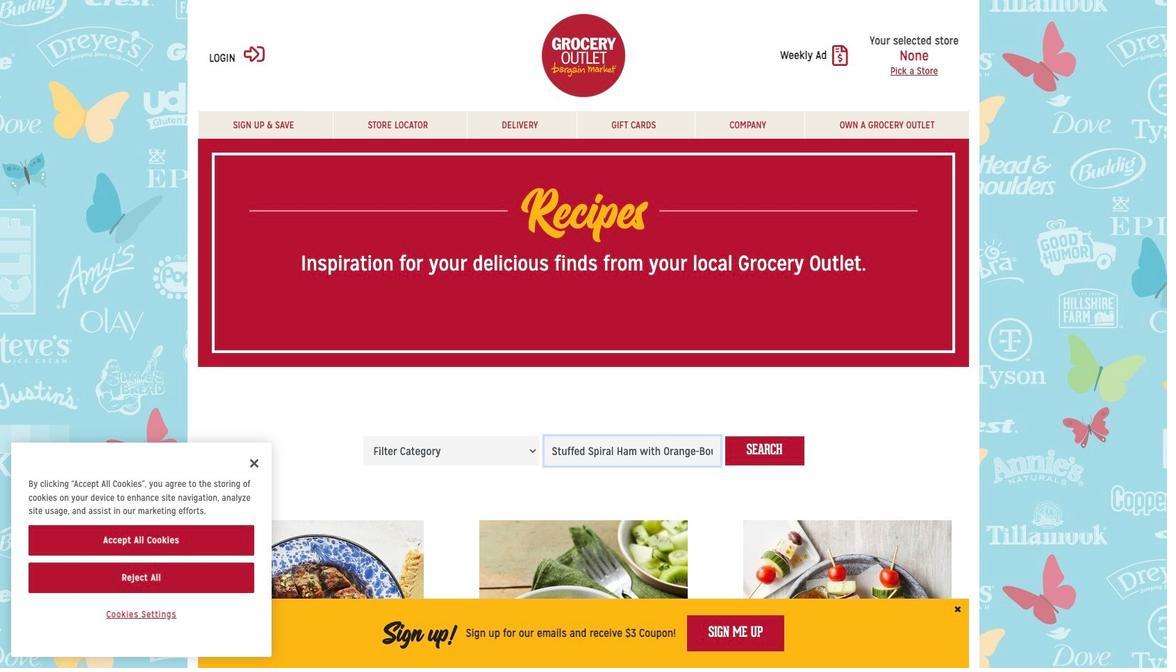 Task type: describe. For each thing, give the bounding box(es) containing it.
grocery outlet image
[[542, 14, 625, 97]]

file invoice dollar image
[[833, 45, 848, 66]]

sign in alt image
[[244, 44, 265, 64]]



Task type: locate. For each thing, give the bounding box(es) containing it.
Search Keyword text field
[[544, 437, 720, 466]]

navigation
[[198, 111, 969, 139]]



Task type: vqa. For each thing, say whether or not it's contained in the screenshot.
twitter image
no



